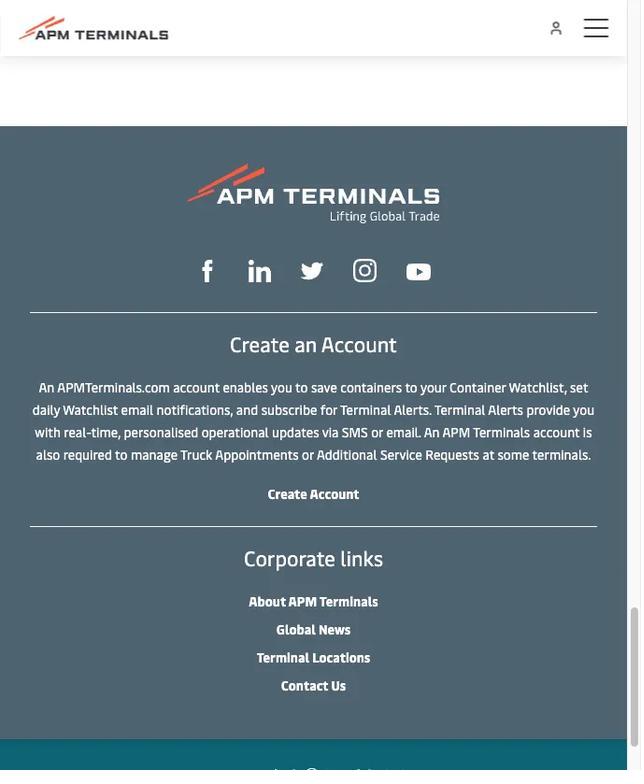 Task type: describe. For each thing, give the bounding box(es) containing it.
2 horizontal spatial terminal
[[435, 401, 485, 419]]

email: hr@ylp.spb.ru
[[30, 22, 173, 42]]

locations
[[312, 649, 370, 667]]

provide
[[527, 401, 570, 419]]

contact
[[281, 677, 328, 695]]

additional
[[317, 446, 377, 464]]

enables
[[223, 379, 268, 396]]

containers
[[340, 379, 402, 396]]

1 horizontal spatial an
[[424, 424, 440, 441]]

0 horizontal spatial or
[[302, 446, 314, 464]]

requests
[[426, 446, 480, 464]]

daily
[[33, 401, 60, 419]]

real-
[[64, 424, 91, 441]]

0 vertical spatial an
[[39, 379, 54, 396]]

facebook image
[[196, 260, 219, 283]]

1 vertical spatial apm
[[288, 593, 317, 611]]

instagram link
[[353, 258, 377, 283]]

alerts.
[[394, 401, 432, 419]]

also
[[36, 446, 60, 464]]

with
[[35, 424, 61, 441]]

hr@ylp.spb.ru link
[[74, 22, 173, 42]]

email:
[[30, 22, 71, 42]]

about
[[249, 593, 286, 611]]

1 vertical spatial account
[[533, 424, 580, 441]]

create account link
[[268, 485, 359, 503]]

service
[[380, 446, 422, 464]]

create an account
[[230, 331, 397, 358]]

1 vertical spatial account
[[310, 485, 359, 503]]

alerts
[[488, 401, 524, 419]]

linkedin image
[[249, 260, 271, 283]]

us
[[331, 677, 346, 695]]

sms
[[342, 424, 368, 441]]

about apm terminals link
[[249, 593, 378, 611]]

notifications,
[[157, 401, 233, 419]]

terminal locations link
[[257, 649, 370, 667]]

create account
[[268, 485, 359, 503]]

an
[[295, 331, 317, 358]]

hr@ylp.spb.ru
[[74, 22, 173, 42]]

0 vertical spatial account
[[173, 379, 220, 396]]

0 horizontal spatial to
[[115, 446, 128, 464]]

is
[[583, 424, 592, 441]]

global news
[[277, 621, 351, 639]]

global
[[277, 621, 316, 639]]

contact us
[[281, 677, 346, 695]]



Task type: locate. For each thing, give the bounding box(es) containing it.
via
[[322, 424, 339, 441]]

create
[[230, 331, 290, 358], [268, 485, 307, 503]]

an right email.
[[424, 424, 440, 441]]

1 horizontal spatial terminal
[[340, 401, 391, 419]]

1 vertical spatial you
[[573, 401, 595, 419]]

0 horizontal spatial you
[[271, 379, 293, 396]]

you up is
[[573, 401, 595, 419]]

0 vertical spatial apm
[[443, 424, 470, 441]]

apmt footer logo image
[[188, 164, 439, 224]]

terminal down containers
[[340, 401, 391, 419]]

shape link
[[196, 258, 219, 283]]

account up terminals. at right bottom
[[533, 424, 580, 441]]

apm
[[443, 424, 470, 441], [288, 593, 317, 611]]

account down additional
[[310, 485, 359, 503]]

youtube image
[[407, 264, 431, 281]]

about apm terminals
[[249, 593, 378, 611]]

personalised
[[124, 424, 198, 441]]

1 vertical spatial an
[[424, 424, 440, 441]]

email.
[[386, 424, 421, 441]]

an up daily
[[39, 379, 54, 396]]

you
[[271, 379, 293, 396], [573, 401, 595, 419]]

1 horizontal spatial account
[[533, 424, 580, 441]]

apmterminals.com
[[57, 379, 170, 396]]

1 horizontal spatial you
[[573, 401, 595, 419]]

you up subscribe
[[271, 379, 293, 396]]

0 vertical spatial or
[[371, 424, 383, 441]]

terminal
[[340, 401, 391, 419], [435, 401, 485, 419], [257, 649, 309, 667]]

apm inside an apmterminals.com account enables you to save containers to your container watchlist, set daily watchlist email notifications, and subscribe for terminal alerts. terminal alerts provide you with real-time, personalised operational updates via sms or email. an apm terminals account is also required to manage truck appointments or additional service requests at some terminals.
[[443, 424, 470, 441]]

0 horizontal spatial account
[[173, 379, 220, 396]]

terminals inside an apmterminals.com account enables you to save containers to your container watchlist, set daily watchlist email notifications, and subscribe for terminal alerts. terminal alerts provide you with real-time, personalised operational updates via sms or email. an apm terminals account is also required to manage truck appointments or additional service requests at some terminals.
[[473, 424, 530, 441]]

container
[[450, 379, 506, 396]]

terminals down alerts
[[473, 424, 530, 441]]

fill 44 link
[[301, 258, 323, 283]]

0 vertical spatial you
[[271, 379, 293, 396]]

account up containers
[[321, 331, 397, 358]]

terminals
[[473, 424, 530, 441], [320, 593, 378, 611]]

to
[[296, 379, 308, 396], [405, 379, 418, 396], [115, 446, 128, 464]]

create down 'appointments' on the bottom left of the page
[[268, 485, 307, 503]]

global news link
[[277, 621, 351, 639]]

1 vertical spatial terminals
[[320, 593, 378, 611]]

email
[[121, 401, 153, 419]]

apm up requests
[[443, 424, 470, 441]]

terminal down the global
[[257, 649, 309, 667]]

account
[[173, 379, 220, 396], [533, 424, 580, 441]]

1 horizontal spatial terminals
[[473, 424, 530, 441]]

for
[[320, 401, 337, 419]]

1 horizontal spatial or
[[371, 424, 383, 441]]

instagram image
[[353, 259, 377, 283]]

terminal down the container
[[435, 401, 485, 419]]

news
[[319, 621, 351, 639]]

operational
[[202, 424, 269, 441]]

0 vertical spatial account
[[321, 331, 397, 358]]

or
[[371, 424, 383, 441], [302, 446, 314, 464]]

2 horizontal spatial to
[[405, 379, 418, 396]]

0 horizontal spatial an
[[39, 379, 54, 396]]

an
[[39, 379, 54, 396], [424, 424, 440, 441]]

watchlist
[[63, 401, 118, 419]]

terminals up news
[[320, 593, 378, 611]]

manage
[[131, 446, 178, 464]]

or right sms
[[371, 424, 383, 441]]

create for create account
[[268, 485, 307, 503]]

or down updates
[[302, 446, 314, 464]]

and
[[236, 401, 258, 419]]

create up enables
[[230, 331, 290, 358]]

0 horizontal spatial apm
[[288, 593, 317, 611]]

an apmterminals.com account enables you to save containers to your container watchlist, set daily watchlist email notifications, and subscribe for terminal alerts. terminal alerts provide you with real-time, personalised operational updates via sms or email. an apm terminals account is also required to manage truck appointments or additional service requests at some terminals.
[[33, 379, 595, 464]]

corporate
[[244, 545, 336, 572]]

set
[[570, 379, 588, 396]]

1 horizontal spatial apm
[[443, 424, 470, 441]]

create for create an account
[[230, 331, 290, 358]]

links
[[341, 545, 383, 572]]

to down time,
[[115, 446, 128, 464]]

time,
[[91, 424, 121, 441]]

linkedin__x28_alt_x29__3_ link
[[249, 258, 271, 283]]

some
[[498, 446, 530, 464]]

watchlist,
[[509, 379, 567, 396]]

twitter image
[[301, 260, 323, 283]]

at
[[483, 446, 495, 464]]

appointments
[[215, 446, 299, 464]]

apm up the global
[[288, 593, 317, 611]]

0 horizontal spatial terminal
[[257, 649, 309, 667]]

contact us link
[[281, 677, 346, 695]]

account
[[321, 331, 397, 358], [310, 485, 359, 503]]

1 vertical spatial create
[[268, 485, 307, 503]]

1 vertical spatial or
[[302, 446, 314, 464]]

save
[[311, 379, 337, 396]]

you tube link
[[407, 259, 431, 282]]

0 vertical spatial terminals
[[473, 424, 530, 441]]

subscribe
[[261, 401, 317, 419]]

to left your
[[405, 379, 418, 396]]

1 horizontal spatial to
[[296, 379, 308, 396]]

0 horizontal spatial terminals
[[320, 593, 378, 611]]

your
[[421, 379, 447, 396]]

truck
[[180, 446, 213, 464]]

account up notifications,
[[173, 379, 220, 396]]

updates
[[272, 424, 319, 441]]

corporate links
[[244, 545, 383, 572]]

to left save
[[296, 379, 308, 396]]

required
[[63, 446, 112, 464]]

terminal locations
[[257, 649, 370, 667]]

terminals.
[[532, 446, 591, 464]]

0 vertical spatial create
[[230, 331, 290, 358]]



Task type: vqa. For each thing, say whether or not it's contained in the screenshot.
Read more to the right
no



